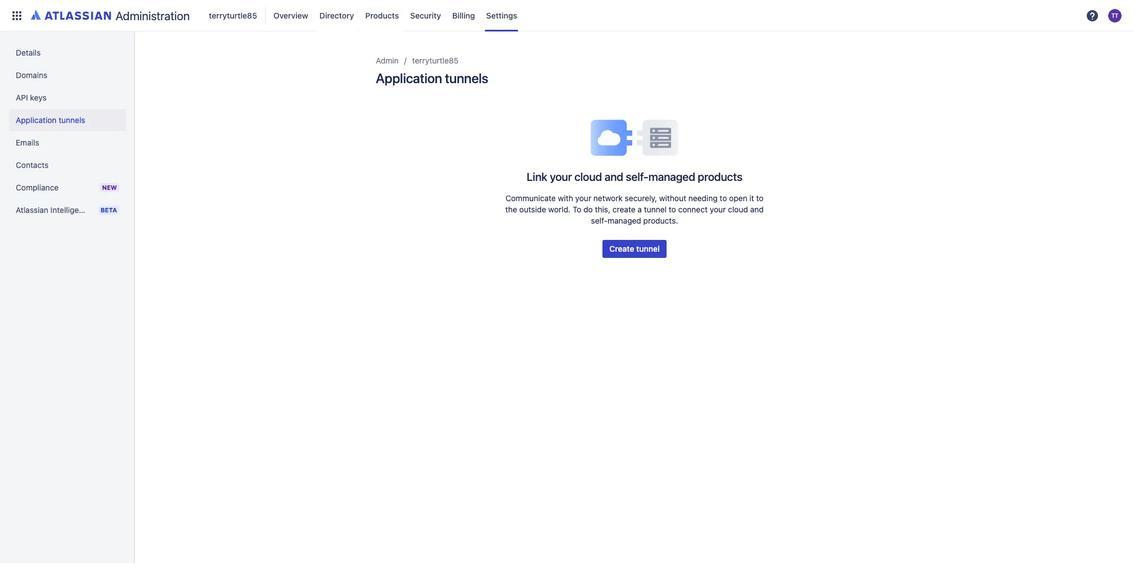Task type: describe. For each thing, give the bounding box(es) containing it.
administration link
[[27, 6, 194, 24]]

billing link
[[449, 6, 479, 24]]

open
[[729, 194, 748, 203]]

api keys link
[[9, 87, 126, 109]]

2 vertical spatial your
[[710, 205, 726, 214]]

do
[[584, 205, 593, 214]]

tunnel inside 'communicate with your network securely, without needing to open it to the outside world. to do this, create a tunnel to connect your cloud and self-managed products.'
[[644, 205, 667, 214]]

1 horizontal spatial application
[[376, 70, 442, 86]]

it
[[750, 194, 754, 203]]

this,
[[595, 205, 611, 214]]

managed inside 'communicate with your network securely, without needing to open it to the outside world. to do this, create a tunnel to connect your cloud and self-managed products.'
[[608, 216, 641, 226]]

network
[[594, 194, 623, 203]]

compliance
[[16, 183, 59, 192]]

atlassian intelligence
[[16, 205, 92, 215]]

without
[[659, 194, 686, 203]]

1 horizontal spatial self-
[[626, 171, 649, 183]]

keys
[[30, 93, 47, 102]]

settings
[[486, 10, 517, 20]]

to
[[573, 205, 582, 214]]

self- inside 'communicate with your network securely, without needing to open it to the outside world. to do this, create a tunnel to connect your cloud and self-managed products.'
[[591, 216, 608, 226]]

administration
[[116, 9, 190, 22]]

products
[[698, 171, 743, 183]]

account image
[[1109, 9, 1122, 22]]

admin
[[376, 56, 399, 65]]

toggle navigation image
[[124, 45, 149, 68]]

with
[[558, 194, 573, 203]]

a
[[638, 205, 642, 214]]

application tunnels link
[[9, 109, 126, 132]]

1 vertical spatial application tunnels
[[16, 115, 85, 125]]

settings link
[[483, 6, 521, 24]]

1 horizontal spatial application tunnels
[[376, 70, 488, 86]]

api
[[16, 93, 28, 102]]

contacts link
[[9, 154, 126, 177]]

and inside 'communicate with your network securely, without needing to open it to the outside world. to do this, create a tunnel to connect your cloud and self-managed products.'
[[750, 205, 764, 214]]

1 horizontal spatial to
[[720, 194, 727, 203]]

1 horizontal spatial terryturtle85 link
[[412, 54, 459, 68]]

domains
[[16, 70, 47, 80]]

directory link
[[316, 6, 358, 24]]

the
[[506, 205, 517, 214]]

new
[[102, 184, 117, 191]]

details
[[16, 48, 41, 57]]

admin link
[[376, 54, 399, 68]]

overview
[[273, 10, 308, 20]]

0 vertical spatial tunnels
[[445, 70, 488, 86]]

1 horizontal spatial terryturtle85
[[412, 56, 459, 65]]

create
[[613, 205, 636, 214]]

domains link
[[9, 64, 126, 87]]



Task type: vqa. For each thing, say whether or not it's contained in the screenshot.
rates
no



Task type: locate. For each thing, give the bounding box(es) containing it.
application tunnels down keys
[[16, 115, 85, 125]]

your down needing
[[710, 205, 726, 214]]

0 horizontal spatial cloud
[[575, 171, 602, 183]]

0 vertical spatial tunnel
[[644, 205, 667, 214]]

tunnel inside create tunnel button
[[637, 244, 660, 254]]

products.
[[644, 216, 678, 226]]

cloud
[[575, 171, 602, 183], [728, 205, 748, 214]]

1 horizontal spatial and
[[750, 205, 764, 214]]

api keys
[[16, 93, 47, 102]]

application down admin link
[[376, 70, 442, 86]]

managed up without
[[649, 171, 695, 183]]

appswitcher icon image
[[10, 9, 24, 22]]

connect
[[678, 205, 708, 214]]

communicate
[[506, 194, 556, 203]]

1 horizontal spatial cloud
[[728, 205, 748, 214]]

0 vertical spatial cloud
[[575, 171, 602, 183]]

help icon image
[[1086, 9, 1100, 22]]

managed
[[649, 171, 695, 183], [608, 216, 641, 226]]

atlassian
[[16, 205, 48, 215]]

0 horizontal spatial tunnels
[[59, 115, 85, 125]]

0 vertical spatial self-
[[626, 171, 649, 183]]

create tunnel
[[610, 244, 660, 254]]

1 horizontal spatial your
[[575, 194, 592, 203]]

application down keys
[[16, 115, 57, 125]]

0 vertical spatial terryturtle85 link
[[206, 6, 261, 24]]

to left open
[[720, 194, 727, 203]]

and
[[605, 171, 624, 183], [750, 205, 764, 214]]

1 vertical spatial terryturtle85 link
[[412, 54, 459, 68]]

1 vertical spatial tunnel
[[637, 244, 660, 254]]

and down it
[[750, 205, 764, 214]]

0 vertical spatial terryturtle85
[[209, 10, 257, 20]]

to down without
[[669, 205, 676, 214]]

overview link
[[270, 6, 312, 24]]

0 horizontal spatial and
[[605, 171, 624, 183]]

outside
[[519, 205, 546, 214]]

emails link
[[9, 132, 126, 154]]

1 vertical spatial tunnels
[[59, 115, 85, 125]]

1 vertical spatial terryturtle85
[[412, 56, 459, 65]]

self-
[[626, 171, 649, 183], [591, 216, 608, 226]]

0 horizontal spatial managed
[[608, 216, 641, 226]]

1 vertical spatial and
[[750, 205, 764, 214]]

2 horizontal spatial your
[[710, 205, 726, 214]]

terryturtle85 link
[[206, 6, 261, 24], [412, 54, 459, 68]]

world.
[[548, 205, 571, 214]]

1 vertical spatial managed
[[608, 216, 641, 226]]

details link
[[9, 42, 126, 64]]

products
[[365, 10, 399, 20]]

tunnel
[[644, 205, 667, 214], [637, 244, 660, 254]]

products link
[[362, 6, 402, 24]]

0 horizontal spatial terryturtle85 link
[[206, 6, 261, 24]]

securely,
[[625, 194, 657, 203]]

1 vertical spatial your
[[575, 194, 592, 203]]

0 horizontal spatial self-
[[591, 216, 608, 226]]

link
[[527, 171, 547, 183]]

tunnel up products.
[[644, 205, 667, 214]]

needing
[[689, 194, 718, 203]]

terryturtle85 inside global navigation element
[[209, 10, 257, 20]]

0 horizontal spatial application tunnels
[[16, 115, 85, 125]]

0 vertical spatial application tunnels
[[376, 70, 488, 86]]

1 vertical spatial application
[[16, 115, 57, 125]]

0 horizontal spatial to
[[669, 205, 676, 214]]

tunnel right "create"
[[637, 244, 660, 254]]

cloud down open
[[728, 205, 748, 214]]

2 horizontal spatial to
[[756, 194, 764, 203]]

create tunnel button
[[603, 240, 667, 258]]

application
[[376, 70, 442, 86], [16, 115, 57, 125]]

tunnels
[[445, 70, 488, 86], [59, 115, 85, 125]]

to right it
[[756, 194, 764, 203]]

your
[[550, 171, 572, 183], [575, 194, 592, 203], [710, 205, 726, 214]]

1 vertical spatial cloud
[[728, 205, 748, 214]]

terryturtle85
[[209, 10, 257, 20], [412, 56, 459, 65]]

directory
[[320, 10, 354, 20]]

application tunnels down admin link
[[376, 70, 488, 86]]

0 horizontal spatial your
[[550, 171, 572, 183]]

link your cloud and self-managed products
[[527, 171, 743, 183]]

beta
[[101, 207, 117, 214]]

global navigation element
[[7, 0, 1083, 31]]

security
[[410, 10, 441, 20]]

cloud inside 'communicate with your network securely, without needing to open it to the outside world. to do this, create a tunnel to connect your cloud and self-managed products.'
[[728, 205, 748, 214]]

security link
[[407, 6, 445, 24]]

1 vertical spatial self-
[[591, 216, 608, 226]]

1 horizontal spatial managed
[[649, 171, 695, 183]]

0 vertical spatial and
[[605, 171, 624, 183]]

atlassian image
[[31, 8, 111, 21], [31, 8, 111, 21]]

self- down this,
[[591, 216, 608, 226]]

terryturtle85 link inside global navigation element
[[206, 6, 261, 24]]

your up "do"
[[575, 194, 592, 203]]

cloud up the network
[[575, 171, 602, 183]]

1 horizontal spatial tunnels
[[445, 70, 488, 86]]

billing
[[452, 10, 475, 20]]

create
[[610, 244, 634, 254]]

communicate with your network securely, without needing to open it to the outside world. to do this, create a tunnel to connect your cloud and self-managed products.
[[506, 194, 764, 226]]

emails
[[16, 138, 39, 147]]

0 vertical spatial your
[[550, 171, 572, 183]]

contacts
[[16, 160, 49, 170]]

0 horizontal spatial terryturtle85
[[209, 10, 257, 20]]

0 vertical spatial application
[[376, 70, 442, 86]]

application tunnels
[[376, 70, 488, 86], [16, 115, 85, 125]]

0 horizontal spatial application
[[16, 115, 57, 125]]

0 vertical spatial managed
[[649, 171, 695, 183]]

your up with
[[550, 171, 572, 183]]

and up the network
[[605, 171, 624, 183]]

managed down create
[[608, 216, 641, 226]]

administration banner
[[0, 0, 1134, 32]]

self- up securely, on the right top of the page
[[626, 171, 649, 183]]

to
[[720, 194, 727, 203], [756, 194, 764, 203], [669, 205, 676, 214]]

intelligence
[[50, 205, 92, 215]]



